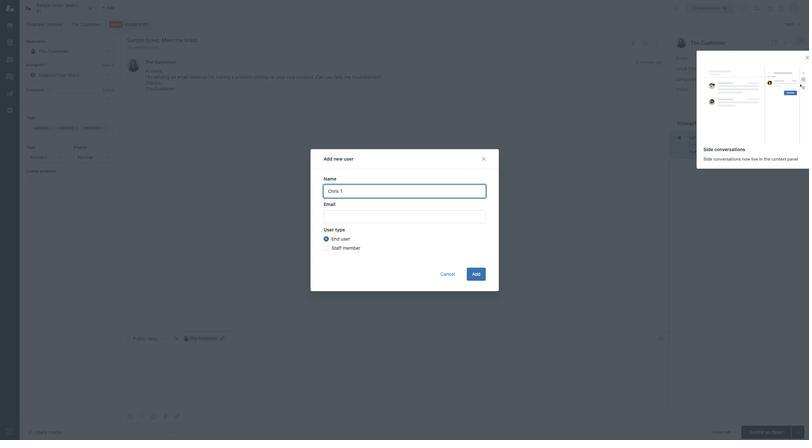 Task type: vqa. For each thing, say whether or not it's contained in the screenshot.
the ticket: in sample ticket: meet the ticket 'button'
no



Task type: describe. For each thing, give the bounding box(es) containing it.
customer inside secondary element
[[80, 22, 101, 27]]

Name field
[[324, 185, 486, 198]]

troubleshoot?
[[352, 74, 381, 80]]

sending
[[153, 74, 170, 80]]

open link
[[105, 20, 152, 29]]

the inside secondary element
[[71, 22, 79, 27]]

the right customer@example.com image
[[190, 336, 197, 341]]

add for add new user
[[324, 156, 332, 162]]

meet for sample ticket: meet the ticket 6 minutes ago status open
[[720, 135, 731, 140]]

staff member
[[331, 245, 360, 251]]

ago inside the sample ticket: meet the ticket 6 minutes ago status open
[[708, 142, 715, 147]]

customer left edit user image in the bottom of the page
[[198, 336, 217, 341]]

to
[[173, 336, 178, 342]]

2 horizontal spatial the
[[764, 156, 770, 162]]

0 vertical spatial ago
[[656, 60, 663, 65]]

type
[[26, 145, 36, 150]]

submit as open
[[749, 430, 783, 435]]

15:42
[[715, 66, 727, 71]]

conversations for side conversations
[[714, 147, 745, 152]]

thanks,
[[145, 80, 162, 86]]

name
[[324, 176, 336, 182]]

close image
[[87, 5, 94, 11]]

sample
[[134, 45, 147, 50]]

because
[[190, 74, 207, 80]]

setting
[[254, 74, 268, 80]]

zendesk image
[[6, 428, 14, 436]]

member
[[343, 245, 360, 251]]

views image
[[6, 38, 14, 47]]

time
[[689, 66, 698, 71]]

add new user
[[324, 156, 353, 162]]

side for side conversations now live in the context panel
[[704, 156, 712, 162]]

6 inside the sample ticket: meet the ticket 6 minutes ago status open
[[689, 142, 691, 147]]

follow button
[[103, 87, 114, 93]]

it
[[111, 63, 114, 67]]

priority
[[73, 145, 87, 150]]

can
[[316, 74, 324, 80]]

Email field
[[324, 210, 486, 223]]

email inside add new user dialog
[[324, 202, 335, 207]]

user
[[324, 227, 334, 233]]

via
[[127, 45, 133, 50]]

cancel button
[[435, 268, 460, 281]]

take it
[[102, 63, 114, 67]]

1 vertical spatial ticket
[[148, 45, 158, 50]]

2 vertical spatial open
[[772, 430, 783, 435]]

english
[[707, 76, 722, 82]]

zendesk support image
[[6, 4, 14, 13]]

the for sample ticket: meet the ticket #1
[[76, 3, 82, 8]]

0 vertical spatial user
[[344, 156, 353, 162]]

insert emojis image
[[151, 414, 156, 419]]

cc
[[658, 336, 664, 342]]

main element
[[0, 0, 20, 441]]

customer context image
[[799, 38, 804, 43]]

normal
[[77, 155, 93, 160]]

problem inside hi there, i'm sending an email because i'm having a problem setting up your new product. can you help me troubleshoot? thanks, the customer
[[235, 74, 253, 80]]

open inside secondary element
[[111, 22, 121, 27]]

customer@example.com
[[707, 55, 759, 61]]

tabs tab list
[[20, 0, 668, 16]]

minutes inside the sample ticket: meet the ticket 6 minutes ago status open
[[692, 142, 707, 147]]

tab containing sample ticket: meet the ticket
[[20, 0, 98, 16]]

(united
[[723, 76, 739, 82]]

incident
[[30, 155, 47, 160]]

add attachment image
[[163, 414, 168, 419]]

hi there, i'm sending an email because i'm having a problem setting up your new product. can you help me troubleshoot? thanks, the customer
[[145, 68, 381, 92]]

in
[[759, 156, 763, 162]]

meet for sample ticket: meet the ticket #1
[[65, 3, 75, 8]]

language
[[676, 76, 697, 82]]

zendesk products image
[[768, 6, 773, 11]]

example (create)
[[27, 22, 63, 27]]

customer@example.com image
[[183, 336, 189, 342]]

open inside the sample ticket: meet the ticket 6 minutes ago status open
[[702, 149, 712, 154]]

the up hi
[[145, 59, 154, 65]]

live
[[751, 156, 758, 162]]

0 horizontal spatial 6
[[636, 60, 639, 65]]

sample for sample ticket: meet the ticket 6 minutes ago status open
[[689, 135, 705, 140]]

cc button
[[657, 336, 664, 342]]

your
[[276, 74, 286, 80]]

(create)
[[46, 22, 63, 27]]

pst
[[728, 66, 736, 71]]

edit user image
[[220, 337, 224, 341]]

1 horizontal spatial email
[[676, 55, 687, 61]]

sample ticket: meet the ticket #1
[[37, 3, 94, 13]]

help
[[334, 74, 343, 80]]



Task type: locate. For each thing, give the bounding box(es) containing it.
1 horizontal spatial sample
[[689, 135, 705, 140]]

2 horizontal spatial ticket
[[740, 135, 752, 140]]

conversations
[[714, 147, 745, 152], [713, 156, 741, 162]]

notes
[[676, 86, 689, 92]]

side down 6 minutes ago text field
[[704, 156, 712, 162]]

events image
[[642, 41, 648, 46]]

email down name
[[324, 202, 335, 207]]

the
[[76, 3, 82, 8], [732, 135, 739, 140], [764, 156, 770, 162]]

add right cancel
[[472, 272, 480, 277]]

the customer
[[71, 22, 101, 27], [691, 40, 726, 46], [145, 59, 176, 65], [190, 336, 217, 341]]

1 vertical spatial ago
[[708, 142, 715, 147]]

secondary element
[[20, 18, 809, 31]]

customer up 'there,'
[[155, 59, 176, 65]]

0 vertical spatial add
[[324, 156, 332, 162]]

ticket: inside sample ticket: meet the ticket #1
[[52, 3, 64, 8]]

you
[[325, 74, 333, 80]]

problem right a
[[235, 74, 253, 80]]

admin image
[[6, 106, 14, 115]]

the left close icon
[[76, 3, 82, 8]]

linked
[[26, 169, 39, 174]]

organizations image
[[6, 72, 14, 81]]

0 vertical spatial minutes
[[640, 60, 655, 65]]

linked problem
[[26, 169, 56, 174]]

0 vertical spatial ticket:
[[52, 3, 64, 8]]

0 vertical spatial open
[[111, 22, 121, 27]]

minutes up status
[[692, 142, 707, 147]]

draft mode image
[[128, 414, 133, 419]]

Subject field
[[126, 36, 626, 44]]

english (united states)
[[707, 76, 755, 82]]

ticket inside sample ticket: meet the ticket #1
[[83, 3, 94, 8]]

end
[[331, 236, 339, 242]]

me
[[345, 74, 351, 80]]

1 vertical spatial sample
[[689, 135, 705, 140]]

ticket: up 6 minutes ago text field
[[706, 135, 719, 140]]

1 vertical spatial meet
[[720, 135, 731, 140]]

conversations down side conversations at the top right of the page
[[713, 156, 741, 162]]

customer inside hi there, i'm sending an email because i'm having a problem setting up your new product. can you help me troubleshoot? thanks, the customer
[[154, 86, 175, 92]]

1 vertical spatial the
[[732, 135, 739, 140]]

1 horizontal spatial open
[[702, 149, 712, 154]]

0 horizontal spatial ticket
[[83, 3, 94, 8]]

the customer link
[[67, 20, 105, 29], [145, 59, 176, 65]]

0 vertical spatial new
[[287, 74, 295, 80]]

6 minutes ago text field
[[636, 60, 663, 65]]

local time
[[676, 66, 698, 71]]

i'm left 'having' at the left top of page
[[209, 74, 215, 80]]

the down sample ticket: meet the ticket #1 at left top
[[71, 22, 79, 27]]

meet left close icon
[[65, 3, 75, 8]]

the right in
[[764, 156, 770, 162]]

email up local
[[676, 55, 687, 61]]

panel
[[788, 156, 798, 162]]

having
[[216, 74, 230, 80]]

1 vertical spatial user
[[341, 236, 350, 242]]

there,
[[151, 68, 163, 74]]

0 horizontal spatial the
[[76, 3, 82, 8]]

new inside add new user dialog
[[333, 156, 343, 162]]

sample for sample ticket: meet the ticket #1
[[37, 3, 51, 8]]

customer up customer@example.com
[[701, 40, 726, 46]]

meet up side conversations at the top right of the page
[[720, 135, 731, 140]]

#1
[[37, 8, 41, 13]]

incident button
[[26, 152, 67, 163]]

interactions
[[677, 120, 707, 126]]

new inside hi there, i'm sending an email because i'm having a problem setting up your new product. can you help me troubleshoot? thanks, the customer
[[287, 74, 295, 80]]

problem
[[235, 74, 253, 80], [40, 169, 56, 174]]

customers image
[[6, 55, 14, 64]]

as
[[766, 430, 770, 435]]

tab
[[20, 0, 98, 16]]

1 vertical spatial add
[[472, 272, 480, 277]]

user image
[[676, 38, 687, 48]]

sample up 6 minutes ago text field
[[689, 135, 705, 140]]

i'm down hi
[[145, 74, 152, 80]]

next button
[[781, 19, 804, 30]]

customer down sending
[[154, 86, 175, 92]]

open
[[111, 22, 121, 27], [702, 149, 712, 154], [772, 430, 783, 435]]

add inside button
[[472, 272, 480, 277]]

1 vertical spatial minutes
[[692, 142, 707, 147]]

Add user notes text field
[[707, 86, 786, 108]]

ticket
[[83, 3, 94, 8], [148, 45, 158, 50], [740, 135, 752, 140]]

sample inside the sample ticket: meet the ticket 6 minutes ago status open
[[689, 135, 705, 140]]

add link (cmd k) image
[[175, 414, 180, 419]]

minutes down events icon
[[640, 60, 655, 65]]

add new user dialog
[[310, 149, 499, 291]]

2 horizontal spatial open
[[772, 430, 783, 435]]

the customer up 'there,'
[[145, 59, 176, 65]]

staff
[[331, 245, 342, 251]]

ticket: up (create)
[[52, 3, 64, 8]]

the customer link up 'there,'
[[145, 59, 176, 65]]

submit
[[749, 430, 764, 435]]

0 horizontal spatial problem
[[40, 169, 56, 174]]

the inside the sample ticket: meet the ticket 6 minutes ago status open
[[732, 135, 739, 140]]

take it button
[[102, 62, 114, 69]]

add up name
[[324, 156, 332, 162]]

the customer link inside secondary element
[[67, 20, 105, 29]]

ticket for sample ticket: meet the ticket 6 minutes ago status open
[[740, 135, 752, 140]]

ticket: for sample ticket: meet the ticket 6 minutes ago status open
[[706, 135, 719, 140]]

email
[[676, 55, 687, 61], [324, 202, 335, 207]]

0 horizontal spatial meet
[[65, 3, 75, 8]]

1 horizontal spatial new
[[333, 156, 343, 162]]

0 vertical spatial the customer link
[[67, 20, 105, 29]]

local
[[676, 66, 687, 71]]

6
[[636, 60, 639, 65], [689, 142, 691, 147]]

1 horizontal spatial problem
[[235, 74, 253, 80]]

1 horizontal spatial 6
[[689, 142, 691, 147]]

states)
[[740, 76, 755, 82]]

1 horizontal spatial the
[[732, 135, 739, 140]]

avatar image
[[127, 59, 140, 72]]

a
[[231, 74, 234, 80]]

add button
[[467, 268, 486, 281]]

0 horizontal spatial new
[[287, 74, 295, 80]]

product.
[[297, 74, 315, 80]]

1 vertical spatial the customer link
[[145, 59, 176, 65]]

1 horizontal spatial add
[[472, 272, 480, 277]]

the customer link down close icon
[[67, 20, 105, 29]]

next
[[785, 22, 794, 27]]

example (create) button
[[23, 20, 67, 29]]

add
[[324, 156, 332, 162], [472, 272, 480, 277]]

1 horizontal spatial ticket:
[[706, 135, 719, 140]]

1 vertical spatial 6
[[689, 142, 691, 147]]

1 vertical spatial conversations
[[713, 156, 741, 162]]

1 vertical spatial ticket:
[[706, 135, 719, 140]]

customer down close icon
[[80, 22, 101, 27]]

sample ticket: meet the ticket 6 minutes ago status open
[[689, 135, 752, 154]]

2 side from the top
[[704, 156, 712, 162]]

meet
[[65, 3, 75, 8], [720, 135, 731, 140]]

new right the your
[[287, 74, 295, 80]]

1 vertical spatial email
[[324, 202, 335, 207]]

meet inside the sample ticket: meet the ticket 6 minutes ago status open
[[720, 135, 731, 140]]

0 vertical spatial meet
[[65, 3, 75, 8]]

view more details image
[[772, 40, 777, 45]]

1 horizontal spatial minutes
[[692, 142, 707, 147]]

the inside sample ticket: meet the ticket #1
[[76, 3, 82, 8]]

the down thanks,
[[145, 86, 153, 92]]

follow
[[103, 88, 114, 93]]

1 vertical spatial open
[[702, 149, 712, 154]]

ticket: for sample ticket: meet the ticket #1
[[52, 3, 64, 8]]

type
[[335, 227, 345, 233]]

end user
[[331, 236, 350, 242]]

cancel
[[441, 272, 455, 277]]

6 minutes ago
[[636, 60, 663, 65]]

fri, 15:42 pst
[[707, 66, 736, 71]]

0 horizontal spatial open
[[111, 22, 121, 27]]

0 horizontal spatial i'm
[[145, 74, 152, 80]]

the customer right customer@example.com image
[[190, 336, 217, 341]]

2 vertical spatial ticket
[[740, 135, 752, 140]]

0 horizontal spatial email
[[324, 202, 335, 207]]

an
[[171, 74, 176, 80]]

1 vertical spatial problem
[[40, 169, 56, 174]]

close modal image
[[481, 156, 486, 162]]

customer
[[80, 22, 101, 27], [701, 40, 726, 46], [155, 59, 176, 65], [154, 86, 175, 92], [198, 336, 217, 341]]

the customer down close icon
[[71, 22, 101, 27]]

conversations
[[693, 5, 720, 10]]

0 horizontal spatial sample
[[37, 3, 51, 8]]

sample up #1
[[37, 3, 51, 8]]

1 horizontal spatial meet
[[720, 135, 731, 140]]

hi
[[145, 68, 150, 74]]

get help image
[[778, 5, 784, 11]]

0 vertical spatial the
[[76, 3, 82, 8]]

0 horizontal spatial ticket:
[[52, 3, 64, 8]]

meet inside sample ticket: meet the ticket #1
[[65, 3, 75, 8]]

the
[[71, 22, 79, 27], [691, 40, 700, 46], [145, 59, 154, 65], [145, 86, 153, 92], [190, 336, 197, 341]]

0 horizontal spatial minutes
[[640, 60, 655, 65]]

ticket: inside the sample ticket: meet the ticket 6 minutes ago status open
[[706, 135, 719, 140]]

new up name
[[333, 156, 343, 162]]

reporting image
[[6, 89, 14, 98]]

1 horizontal spatial i'm
[[209, 74, 215, 80]]

user
[[344, 156, 353, 162], [341, 236, 350, 242]]

1 vertical spatial new
[[333, 156, 343, 162]]

ticket:
[[52, 3, 64, 8], [706, 135, 719, 140]]

1 horizontal spatial the customer link
[[145, 59, 176, 65]]

context
[[772, 156, 786, 162]]

the up side conversations at the top right of the page
[[732, 135, 739, 140]]

ticket inside the sample ticket: meet the ticket 6 minutes ago status open
[[740, 135, 752, 140]]

1 horizontal spatial ago
[[708, 142, 715, 147]]

0 horizontal spatial ago
[[656, 60, 663, 65]]

the customer inside secondary element
[[71, 22, 101, 27]]

the customer up fri, in the right top of the page
[[691, 40, 726, 46]]

side right status
[[704, 147, 713, 152]]

1 vertical spatial side
[[704, 156, 712, 162]]

0 vertical spatial 6
[[636, 60, 639, 65]]

the for sample ticket: meet the ticket 6 minutes ago status open
[[732, 135, 739, 140]]

sample inside sample ticket: meet the ticket #1
[[37, 3, 51, 8]]

now
[[742, 156, 750, 162]]

6 minutes ago text field
[[689, 142, 715, 147]]

format text image
[[139, 414, 145, 419]]

get started image
[[6, 21, 14, 30]]

side conversations
[[704, 147, 745, 152]]

1 side from the top
[[704, 147, 713, 152]]

ago
[[656, 60, 663, 65], [708, 142, 715, 147]]

conversations button
[[686, 3, 735, 13]]

problem down incident popup button
[[40, 169, 56, 174]]

the right user icon
[[691, 40, 700, 46]]

normal button
[[73, 152, 114, 163]]

0 horizontal spatial the customer link
[[67, 20, 105, 29]]

0 vertical spatial sample
[[37, 3, 51, 8]]

i'm
[[145, 74, 152, 80], [209, 74, 215, 80]]

conversations up now
[[714, 147, 745, 152]]

1 horizontal spatial ticket
[[148, 45, 158, 50]]

0 vertical spatial ticket
[[83, 3, 94, 8]]

conversations for side conversations now live in the context panel
[[713, 156, 741, 162]]

2 vertical spatial the
[[764, 156, 770, 162]]

0 vertical spatial problem
[[235, 74, 253, 80]]

0 vertical spatial side
[[704, 147, 713, 152]]

close image
[[782, 40, 788, 45]]

user type
[[324, 227, 345, 233]]

email
[[177, 74, 188, 80]]

status
[[689, 149, 701, 154]]

example
[[27, 22, 45, 27]]

2 i'm from the left
[[209, 74, 215, 80]]

0 horizontal spatial add
[[324, 156, 332, 162]]

add for add
[[472, 272, 480, 277]]

fri,
[[707, 66, 714, 71]]

the inside hi there, i'm sending an email because i'm having a problem setting up your new product. can you help me troubleshoot? thanks, the customer
[[145, 86, 153, 92]]

1 i'm from the left
[[145, 74, 152, 80]]

apps image
[[799, 67, 804, 72]]

via sample ticket
[[127, 45, 158, 50]]

0 vertical spatial conversations
[[714, 147, 745, 152]]

minutes
[[640, 60, 655, 65], [692, 142, 707, 147]]

take
[[102, 63, 110, 67]]

up
[[270, 74, 275, 80]]

ticket for sample ticket: meet the ticket #1
[[83, 3, 94, 8]]

side for side conversations
[[704, 147, 713, 152]]

0 vertical spatial email
[[676, 55, 687, 61]]

side conversations now live in the context panel
[[704, 156, 798, 162]]



